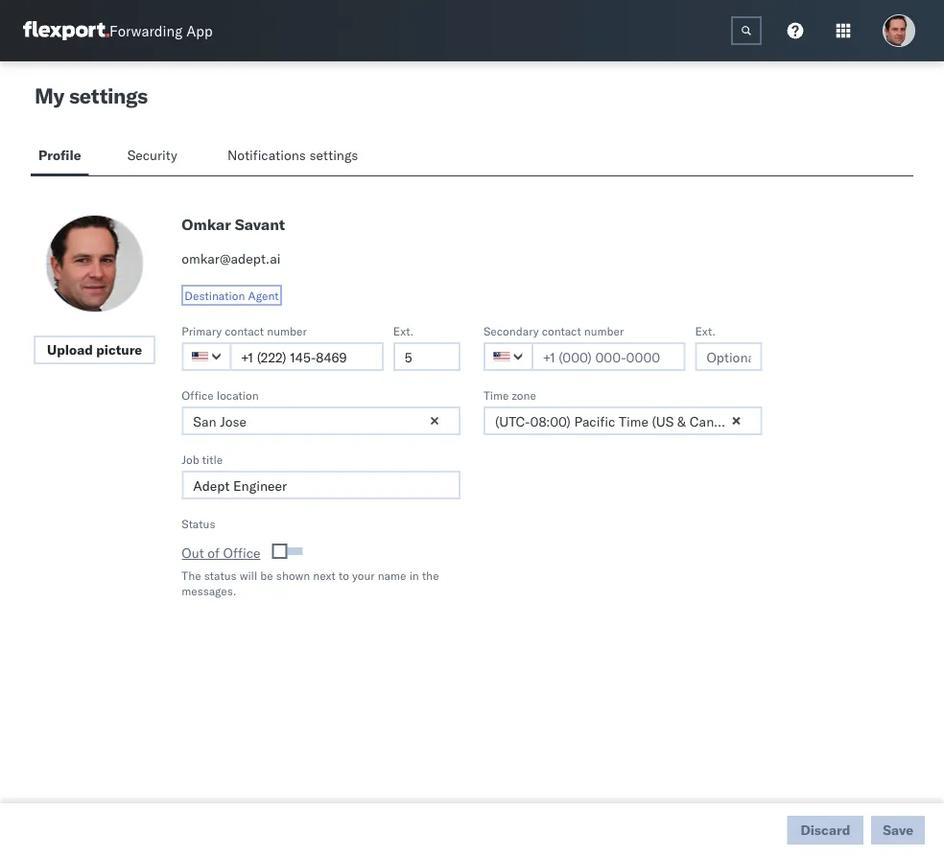 Task type: locate. For each thing, give the bounding box(es) containing it.
profile button
[[31, 138, 89, 176]]

+1 (000) 000-0000 telephone field for primary contact number
[[230, 342, 384, 371]]

2 ext. from the left
[[695, 324, 716, 338]]

contact down destination agent at the left of page
[[225, 324, 264, 338]]

0 vertical spatial settings
[[69, 83, 148, 109]]

upload picture button
[[34, 336, 156, 365]]

notifications settings button
[[220, 138, 374, 176]]

+1 (000) 000-0000 telephone field up san jose text box
[[230, 342, 384, 371]]

primary
[[182, 324, 222, 338]]

2 number from the left
[[584, 324, 624, 338]]

your
[[352, 568, 375, 583]]

primary contact number
[[182, 324, 307, 338]]

messages.
[[182, 584, 236, 598]]

1 horizontal spatial settings
[[309, 147, 358, 164]]

settings right 'notifications' on the left of page
[[309, 147, 358, 164]]

zone
[[512, 388, 536, 402]]

office
[[182, 388, 214, 402], [223, 545, 260, 562]]

1 horizontal spatial ext.
[[695, 324, 716, 338]]

office down united states text box
[[182, 388, 214, 402]]

0 horizontal spatial ext.
[[393, 324, 414, 338]]

job title
[[182, 452, 223, 467]]

1 horizontal spatial +1 (000) 000-0000 telephone field
[[531, 342, 685, 371]]

secondary
[[484, 324, 539, 338]]

contact
[[225, 324, 264, 338], [542, 324, 581, 338]]

United States text field
[[484, 342, 533, 371]]

settings for my settings
[[69, 83, 148, 109]]

1 contact from the left
[[225, 324, 264, 338]]

Optional telephone field
[[393, 342, 460, 371]]

settings
[[69, 83, 148, 109], [309, 147, 358, 164]]

ext. for primary contact number
[[393, 324, 414, 338]]

shown
[[276, 568, 310, 583]]

+1 (000) 000-0000 telephone field
[[230, 342, 384, 371], [531, 342, 685, 371]]

ext. up optional telephone field
[[695, 324, 716, 338]]

1 horizontal spatial number
[[584, 324, 624, 338]]

1 vertical spatial office
[[223, 545, 260, 562]]

agent
[[248, 288, 279, 303]]

1 number from the left
[[267, 324, 307, 338]]

upload picture
[[47, 342, 142, 358]]

destination agent
[[185, 288, 279, 303]]

picture
[[96, 342, 142, 358]]

job
[[182, 452, 199, 467]]

number
[[267, 324, 307, 338], [584, 324, 624, 338]]

United States text field
[[182, 342, 232, 371]]

1 horizontal spatial office
[[223, 545, 260, 562]]

number up the (utc-08:00) pacific time (us & canada) text field
[[584, 324, 624, 338]]

0 vertical spatial office
[[182, 388, 214, 402]]

0 horizontal spatial settings
[[69, 83, 148, 109]]

omkar
[[182, 215, 231, 234]]

contact right secondary
[[542, 324, 581, 338]]

2 +1 (000) 000-0000 telephone field from the left
[[531, 342, 685, 371]]

office up will on the bottom of the page
[[223, 545, 260, 562]]

1 +1 (000) 000-0000 telephone field from the left
[[230, 342, 384, 371]]

+1 (000) 000-0000 telephone field down 'secondary contact number'
[[531, 342, 685, 371]]

number for primary contact number
[[267, 324, 307, 338]]

forwarding app link
[[23, 21, 213, 40]]

status
[[182, 517, 215, 531]]

1 ext. from the left
[[393, 324, 414, 338]]

savant
[[235, 215, 285, 234]]

the
[[182, 568, 201, 583]]

0 horizontal spatial number
[[267, 324, 307, 338]]

2 contact from the left
[[542, 324, 581, 338]]

settings for notifications settings
[[309, 147, 358, 164]]

1 vertical spatial settings
[[309, 147, 358, 164]]

of
[[207, 545, 220, 562]]

my
[[35, 83, 64, 109]]

0 horizontal spatial office
[[182, 388, 214, 402]]

ext.
[[393, 324, 414, 338], [695, 324, 716, 338]]

name
[[378, 568, 406, 583]]

number down agent
[[267, 324, 307, 338]]

notifications
[[227, 147, 306, 164]]

settings inside button
[[309, 147, 358, 164]]

omkar@adept.ai
[[182, 250, 281, 267]]

status
[[204, 568, 236, 583]]

San Jose text field
[[182, 407, 460, 436]]

None checkbox
[[276, 548, 303, 555]]

0 horizontal spatial +1 (000) 000-0000 telephone field
[[230, 342, 384, 371]]

settings right my
[[69, 83, 148, 109]]

time
[[484, 388, 509, 402]]

1 horizontal spatial contact
[[542, 324, 581, 338]]

forwarding
[[109, 22, 183, 40]]

forwarding app
[[109, 22, 213, 40]]

ext. up optional phone field
[[393, 324, 414, 338]]

location
[[217, 388, 259, 402]]

None text field
[[731, 16, 762, 45]]

will
[[239, 568, 257, 583]]

0 horizontal spatial contact
[[225, 324, 264, 338]]



Task type: describe. For each thing, give the bounding box(es) containing it.
Job title text field
[[182, 471, 460, 500]]

contact for secondary
[[542, 324, 581, 338]]

secondary contact number
[[484, 324, 624, 338]]

profile
[[38, 147, 81, 164]]

next
[[313, 568, 336, 583]]

app
[[186, 22, 213, 40]]

+1 (000) 000-0000 telephone field for secondary contact number
[[531, 342, 685, 371]]

the
[[422, 568, 439, 583]]

my settings
[[35, 83, 148, 109]]

out of office
[[182, 545, 260, 562]]

title
[[202, 452, 223, 467]]

number for secondary contact number
[[584, 324, 624, 338]]

time zone
[[484, 388, 536, 402]]

in
[[409, 568, 419, 583]]

notifications settings
[[227, 147, 358, 164]]

omkar savant
[[182, 215, 285, 234]]

(UTC-08:00) Pacific Time (US & Canada) text field
[[484, 407, 762, 436]]

upload
[[47, 342, 93, 358]]

destination
[[185, 288, 245, 303]]

contact for primary
[[225, 324, 264, 338]]

security
[[127, 147, 177, 164]]

security button
[[120, 138, 189, 176]]

to
[[339, 568, 349, 583]]

Optional telephone field
[[695, 342, 762, 371]]

the status will be shown next to your name in the messages.
[[182, 568, 439, 598]]

office location
[[182, 388, 259, 402]]

flexport. image
[[23, 21, 109, 40]]

out
[[182, 545, 204, 562]]

ext. for secondary contact number
[[695, 324, 716, 338]]

be
[[260, 568, 273, 583]]



Task type: vqa. For each thing, say whether or not it's contained in the screenshot.
the top 2023,
no



